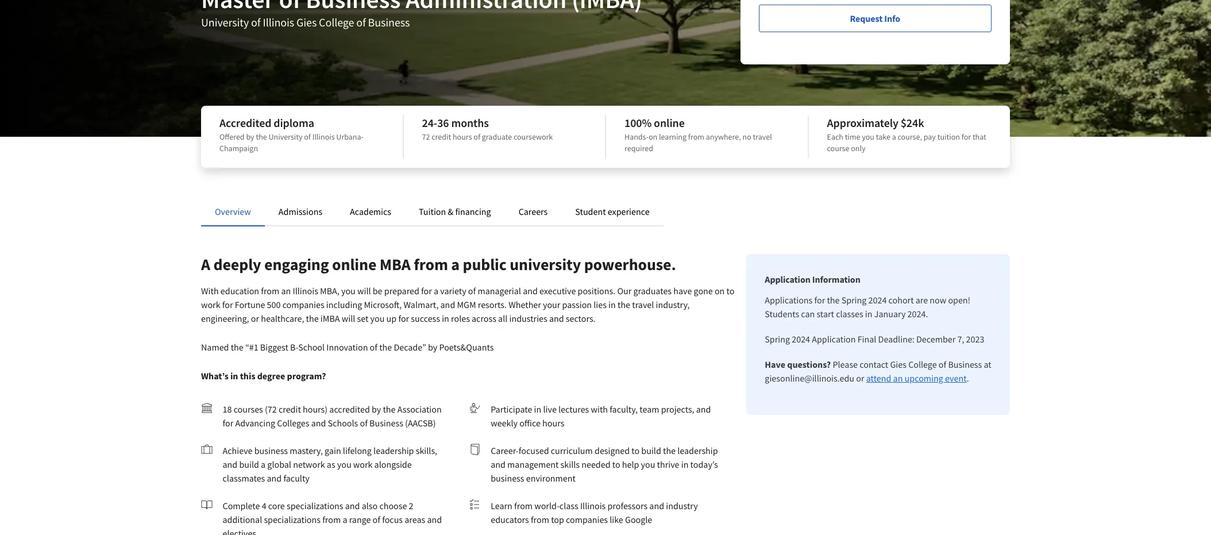 Task type: describe. For each thing, give the bounding box(es) containing it.
hands-
[[625, 132, 649, 142]]

for right up
[[398, 313, 409, 324]]

diploma
[[274, 116, 314, 130]]

(72
[[265, 403, 277, 415]]

areas
[[405, 514, 425, 525]]

positions.
[[578, 285, 616, 297]]

participate in live lectures with faculty, team projects, and weekly office hours
[[491, 403, 711, 429]]

our
[[617, 285, 632, 297]]

from down world-
[[531, 514, 549, 525]]

please contact gies college of business at giesonline@illinois.edu or
[[765, 359, 992, 384]]

you inside approximately $24k each time you take a course, pay tuition for that course only
[[862, 132, 875, 142]]

career-
[[491, 445, 519, 456]]

the inside 18 courses (72 credit hours) accredited by the association for advancing colleges and schools of business (aacsb)
[[383, 403, 396, 415]]

university
[[510, 254, 581, 275]]

0 vertical spatial will
[[357, 285, 371, 297]]

powerhouse.
[[584, 254, 676, 275]]

your
[[543, 299, 561, 310]]

0 vertical spatial application
[[765, 274, 811, 285]]

program?
[[287, 370, 326, 382]]

advancing
[[235, 417, 275, 429]]

in right lies
[[609, 299, 616, 310]]

of inside the please contact gies college of business at giesonline@illinois.edu or
[[939, 359, 947, 370]]

illinois inside accredited diploma offered by the university of illinois urbana- champaign
[[312, 132, 335, 142]]

the left imba
[[306, 313, 319, 324]]

mba
[[380, 254, 411, 275]]

the inside "applications for the spring 2024 cohort are now open! students can start classes in january 2024."
[[827, 294, 840, 306]]

in inside participate in live lectures with faculty, team projects, and weekly office hours
[[534, 403, 541, 415]]

hours inside 24-36 months 72 credit hours of graduate coursework
[[453, 132, 472, 142]]

request info button
[[759, 5, 992, 32]]

and up whether at the bottom of the page
[[523, 285, 538, 297]]

graduates
[[634, 285, 672, 297]]

a inside complete 4 core specializations and also choose 2 additional specializations from a range of focus areas and electives
[[343, 514, 347, 525]]

sectors.
[[566, 313, 596, 324]]

applications
[[765, 294, 813, 306]]

and inside career-focused curriculum designed to build the leadership and management skills needed to help you thrive in today's business environment
[[491, 459, 506, 470]]

the inside career-focused curriculum designed to build the leadership and management skills needed to help you thrive in today's business environment
[[663, 445, 676, 456]]

credit inside 18 courses (72 credit hours) accredited by the association for advancing colleges and schools of business (aacsb)
[[279, 403, 301, 415]]

weekly
[[491, 417, 518, 429]]

graduate
[[482, 132, 512, 142]]

including
[[326, 299, 362, 310]]

from inside the 100% online hands-on learning from anywhere, no travel required
[[688, 132, 704, 142]]

to inside the with education from an illinois mba, you will be prepared for a variety of managerial and executive positions. our graduates have gone on to work for fortune 500 companies including microsoft, walmart, and mgm resorts. whether your passion lies in the travel industry, engineering, or healthcare, the imba will set you up for success in roles across all industries and sectors.
[[727, 285, 735, 297]]

36
[[437, 116, 449, 130]]

fortune
[[235, 299, 265, 310]]

biggest
[[260, 341, 288, 353]]

2 horizontal spatial by
[[428, 341, 437, 353]]

admissions link
[[279, 206, 322, 217]]

course,
[[898, 132, 922, 142]]

career-focused curriculum designed to build the leadership and management skills needed to help you thrive in today's business environment
[[491, 445, 718, 484]]

engineering,
[[201, 313, 249, 324]]

what's in this degree program?
[[201, 370, 326, 382]]

complete 4 core specializations and also choose 2 additional specializations from a range of focus areas and electives
[[223, 500, 442, 535]]

you inside achieve business mastery, gain lifelong leadership skills, and build a global network as you work alongside classmates and faculty
[[337, 459, 351, 470]]

or inside the please contact gies college of business at giesonline@illinois.edu or
[[856, 372, 865, 384]]

0 horizontal spatial will
[[342, 313, 355, 324]]

academics
[[350, 206, 391, 217]]

event
[[945, 372, 967, 384]]

degree
[[257, 370, 285, 382]]

on inside the with education from an illinois mba, you will be prepared for a variety of managerial and executive positions. our graduates have gone on to work for fortune 500 companies including microsoft, walmart, and mgm resorts. whether your passion lies in the travel industry, engineering, or healthcare, the imba will set you up for success in roles across all industries and sectors.
[[715, 285, 725, 297]]

only
[[851, 143, 866, 153]]

healthcare,
[[261, 313, 304, 324]]

work inside the with education from an illinois mba, you will be prepared for a variety of managerial and executive positions. our graduates have gone on to work for fortune 500 companies including microsoft, walmart, and mgm resorts. whether your passion lies in the travel industry, engineering, or healthcare, the imba will set you up for success in roles across all industries and sectors.
[[201, 299, 220, 310]]

be
[[373, 285, 382, 297]]

tuition & financing link
[[419, 206, 491, 217]]

illinois inside the with education from an illinois mba, you will be prepared for a variety of managerial and executive positions. our graduates have gone on to work for fortune 500 companies including microsoft, walmart, and mgm resorts. whether your passion lies in the travel industry, engineering, or healthcare, the imba will set you up for success in roles across all industries and sectors.
[[293, 285, 318, 297]]

.
[[967, 372, 969, 384]]

hours)
[[303, 403, 328, 415]]

(aacsb)
[[405, 417, 436, 429]]

achieve business mastery, gain lifelong leadership skills, and build a global network as you work alongside classmates and faculty
[[223, 445, 437, 484]]

and down your
[[549, 313, 564, 324]]

admissions
[[279, 206, 322, 217]]

and down variety
[[441, 299, 455, 310]]

choose
[[379, 500, 407, 511]]

now
[[930, 294, 947, 306]]

variety
[[440, 285, 466, 297]]

of inside the with education from an illinois mba, you will be prepared for a variety of managerial and executive positions. our graduates have gone on to work for fortune 500 companies including microsoft, walmart, and mgm resorts. whether your passion lies in the travel industry, engineering, or healthcare, the imba will set you up for success in roles across all industries and sectors.
[[468, 285, 476, 297]]

student
[[575, 206, 606, 217]]

in left roles at the left
[[442, 313, 449, 324]]

credit inside 24-36 months 72 credit hours of graduate coursework
[[432, 132, 451, 142]]

overview
[[215, 206, 251, 217]]

&
[[448, 206, 454, 217]]

cohort
[[889, 294, 914, 306]]

1 vertical spatial specializations
[[264, 514, 321, 525]]

with
[[201, 285, 219, 297]]

as
[[327, 459, 335, 470]]

0 vertical spatial university
[[201, 15, 249, 29]]

0 horizontal spatial online
[[332, 254, 377, 275]]

final
[[858, 333, 877, 345]]

request info
[[850, 13, 901, 24]]

companies inside the with education from an illinois mba, you will be prepared for a variety of managerial and executive positions. our graduates have gone on to work for fortune 500 companies including microsoft, walmart, and mgm resorts. whether your passion lies in the travel industry, engineering, or healthcare, the imba will set you up for success in roles across all industries and sectors.
[[283, 299, 324, 310]]

start
[[817, 308, 834, 320]]

december
[[917, 333, 956, 345]]

required
[[625, 143, 653, 153]]

engaging
[[264, 254, 329, 275]]

schools
[[328, 417, 358, 429]]

online inside the 100% online hands-on learning from anywhere, no travel required
[[654, 116, 685, 130]]

like
[[610, 514, 623, 525]]

faculty,
[[610, 403, 638, 415]]

from inside complete 4 core specializations and also choose 2 additional specializations from a range of focus areas and electives
[[322, 514, 341, 525]]

work inside achieve business mastery, gain lifelong leadership skills, and build a global network as you work alongside classmates and faculty
[[353, 459, 373, 470]]

open!
[[948, 294, 971, 306]]

college inside the please contact gies college of business at giesonline@illinois.edu or
[[909, 359, 937, 370]]

and down "achieve"
[[223, 459, 237, 470]]

by inside 18 courses (72 credit hours) accredited by the association for advancing colleges and schools of business (aacsb)
[[372, 403, 381, 415]]

build inside career-focused curriculum designed to build the leadership and management skills needed to help you thrive in today's business environment
[[642, 445, 661, 456]]

contact
[[860, 359, 889, 370]]

1 vertical spatial to
[[632, 445, 640, 456]]

student experience link
[[575, 206, 650, 217]]

travel inside the with education from an illinois mba, you will be prepared for a variety of managerial and executive positions. our graduates have gone on to work for fortune 500 companies including microsoft, walmart, and mgm resorts. whether your passion lies in the travel industry, engineering, or healthcare, the imba will set you up for success in roles across all industries and sectors.
[[632, 299, 654, 310]]

mgm
[[457, 299, 476, 310]]

anywhere,
[[706, 132, 741, 142]]

for up engineering,
[[222, 299, 233, 310]]

tuition & financing
[[419, 206, 491, 217]]

take
[[876, 132, 891, 142]]

deadline:
[[878, 333, 915, 345]]

for inside 18 courses (72 credit hours) accredited by the association for advancing colleges and schools of business (aacsb)
[[223, 417, 233, 429]]

focus
[[382, 514, 403, 525]]

in inside career-focused curriculum designed to build the leadership and management skills needed to help you thrive in today's business environment
[[681, 459, 689, 470]]

help
[[622, 459, 639, 470]]

electives
[[223, 528, 256, 535]]

professors
[[608, 500, 648, 511]]

companies inside 'learn from world-class illinois professors and industry educators from top companies like google'
[[566, 514, 608, 525]]

attend an upcoming event .
[[866, 372, 969, 384]]

a inside the with education from an illinois mba, you will be prepared for a variety of managerial and executive positions. our graduates have gone on to work for fortune 500 companies including microsoft, walmart, and mgm resorts. whether your passion lies in the travel industry, engineering, or healthcare, the imba will set you up for success in roles across all industries and sectors.
[[434, 285, 439, 297]]



Task type: locate. For each thing, give the bounding box(es) containing it.
designed
[[595, 445, 630, 456]]

you up including
[[341, 285, 356, 297]]

1 horizontal spatial business
[[491, 472, 524, 484]]

on up "required"
[[649, 132, 658, 142]]

the down our
[[618, 299, 630, 310]]

in right thrive
[[681, 459, 689, 470]]

university inside accredited diploma offered by the university of illinois urbana- champaign
[[269, 132, 303, 142]]

1 leadership from the left
[[374, 445, 414, 456]]

1 horizontal spatial work
[[353, 459, 373, 470]]

and right projects,
[[696, 403, 711, 415]]

management
[[507, 459, 559, 470]]

1 vertical spatial gies
[[890, 359, 907, 370]]

the up thrive
[[663, 445, 676, 456]]

of inside 24-36 months 72 credit hours of graduate coursework
[[474, 132, 480, 142]]

0 horizontal spatial an
[[281, 285, 291, 297]]

students
[[765, 308, 799, 320]]

or left attend
[[856, 372, 865, 384]]

2 vertical spatial to
[[612, 459, 620, 470]]

you left 'take'
[[862, 132, 875, 142]]

today's
[[691, 459, 718, 470]]

an inside the with education from an illinois mba, you will be prepared for a variety of managerial and executive positions. our graduates have gone on to work for fortune 500 companies including microsoft, walmart, and mgm resorts. whether your passion lies in the travel industry, engineering, or healthcare, the imba will set you up for success in roles across all industries and sectors.
[[281, 285, 291, 297]]

by right "decade""
[[428, 341, 437, 353]]

academics link
[[350, 206, 391, 217]]

or down fortune
[[251, 313, 259, 324]]

the left "decade""
[[379, 341, 392, 353]]

gies
[[297, 15, 317, 29], [890, 359, 907, 370]]

0 horizontal spatial leadership
[[374, 445, 414, 456]]

info
[[885, 13, 901, 24]]

1 vertical spatial or
[[856, 372, 865, 384]]

information
[[812, 274, 861, 285]]

0 horizontal spatial application
[[765, 274, 811, 285]]

1 horizontal spatial credit
[[432, 132, 451, 142]]

for inside "applications for the spring 2024 cohort are now open! students can start classes in january 2024."
[[815, 294, 825, 306]]

application up applications
[[765, 274, 811, 285]]

a up variety
[[451, 254, 460, 275]]

1 horizontal spatial an
[[893, 372, 903, 384]]

set
[[357, 313, 369, 324]]

work down with
[[201, 299, 220, 310]]

questions?
[[787, 359, 831, 370]]

are
[[916, 294, 928, 306]]

0 vertical spatial specializations
[[287, 500, 343, 511]]

build up classmates
[[239, 459, 259, 470]]

and down career-
[[491, 459, 506, 470]]

1 horizontal spatial by
[[372, 403, 381, 415]]

a inside achieve business mastery, gain lifelong leadership skills, and build a global network as you work alongside classmates and faculty
[[261, 459, 266, 470]]

1 vertical spatial will
[[342, 313, 355, 324]]

learn from world-class illinois professors and industry educators from top companies like google
[[491, 500, 698, 525]]

leadership inside achieve business mastery, gain lifelong leadership skills, and build a global network as you work alongside classmates and faculty
[[374, 445, 414, 456]]

university of illinois gies college of business
[[201, 15, 410, 29]]

you inside career-focused curriculum designed to build the leadership and management skills needed to help you thrive in today's business environment
[[641, 459, 655, 470]]

1 horizontal spatial 2024
[[869, 294, 887, 306]]

2024 inside "applications for the spring 2024 cohort are now open! students can start classes in january 2024."
[[869, 294, 887, 306]]

a left global on the bottom of page
[[261, 459, 266, 470]]

business down career-
[[491, 472, 524, 484]]

0 vertical spatial gies
[[297, 15, 317, 29]]

courses
[[234, 403, 263, 415]]

from inside the with education from an illinois mba, you will be prepared for a variety of managerial and executive positions. our graduates have gone on to work for fortune 500 companies including microsoft, walmart, and mgm resorts. whether your passion lies in the travel industry, engineering, or healthcare, the imba will set you up for success in roles across all industries and sectors.
[[261, 285, 279, 297]]

to left help
[[612, 459, 620, 470]]

0 horizontal spatial on
[[649, 132, 658, 142]]

1 vertical spatial companies
[[566, 514, 608, 525]]

1 horizontal spatial leadership
[[678, 445, 718, 456]]

1 vertical spatial business
[[948, 359, 982, 370]]

0 vertical spatial work
[[201, 299, 220, 310]]

$24k
[[901, 116, 924, 130]]

giesonline@illinois.edu
[[765, 372, 855, 384]]

build up thrive
[[642, 445, 661, 456]]

business inside 18 courses (72 credit hours) accredited by the association for advancing colleges and schools of business (aacsb)
[[370, 417, 403, 429]]

hours down months
[[453, 132, 472, 142]]

from left range
[[322, 514, 341, 525]]

of inside 18 courses (72 credit hours) accredited by the association for advancing colleges and schools of business (aacsb)
[[360, 417, 368, 429]]

by down accredited
[[246, 132, 254, 142]]

0 vertical spatial or
[[251, 313, 259, 324]]

0 horizontal spatial companies
[[283, 299, 324, 310]]

business
[[368, 15, 410, 29], [948, 359, 982, 370], [370, 417, 403, 429]]

that
[[973, 132, 987, 142]]

0 horizontal spatial travel
[[632, 299, 654, 310]]

1 vertical spatial online
[[332, 254, 377, 275]]

leadership inside career-focused curriculum designed to build the leadership and management skills needed to help you thrive in today's business environment
[[678, 445, 718, 456]]

each
[[827, 132, 844, 142]]

leadership up alongside
[[374, 445, 414, 456]]

careers
[[519, 206, 548, 217]]

from
[[688, 132, 704, 142], [414, 254, 448, 275], [261, 285, 279, 297], [514, 500, 533, 511], [322, 514, 341, 525], [531, 514, 549, 525]]

will left be
[[357, 285, 371, 297]]

industry,
[[656, 299, 690, 310]]

hours inside participate in live lectures with faculty, team projects, and weekly office hours
[[543, 417, 565, 429]]

for inside approximately $24k each time you take a course, pay tuition for that course only
[[962, 132, 971, 142]]

1 horizontal spatial companies
[[566, 514, 608, 525]]

decade"
[[394, 341, 426, 353]]

2 leadership from the left
[[678, 445, 718, 456]]

google
[[625, 514, 652, 525]]

2023
[[966, 333, 985, 345]]

or inside the with education from an illinois mba, you will be prepared for a variety of managerial and executive positions. our graduates have gone on to work for fortune 500 companies including microsoft, walmart, and mgm resorts. whether your passion lies in the travel industry, engineering, or healthcare, the imba will set you up for success in roles across all industries and sectors.
[[251, 313, 259, 324]]

a right 'take'
[[892, 132, 896, 142]]

1 vertical spatial university
[[269, 132, 303, 142]]

school
[[298, 341, 325, 353]]

and right areas on the bottom left of page
[[427, 514, 442, 525]]

coursework
[[514, 132, 553, 142]]

1 horizontal spatial hours
[[543, 417, 565, 429]]

the left association
[[383, 403, 396, 415]]

the left "#1
[[231, 341, 244, 353]]

1 horizontal spatial spring
[[842, 294, 867, 306]]

1 horizontal spatial build
[[642, 445, 661, 456]]

in inside "applications for the spring 2024 cohort are now open! students can start classes in january 2024."
[[865, 308, 873, 320]]

0 horizontal spatial build
[[239, 459, 259, 470]]

0 vertical spatial spring
[[842, 294, 867, 306]]

from right "learning"
[[688, 132, 704, 142]]

companies down class
[[566, 514, 608, 525]]

lifelong
[[343, 445, 372, 456]]

credit down 36
[[432, 132, 451, 142]]

tuition
[[938, 132, 960, 142]]

you right help
[[641, 459, 655, 470]]

1 vertical spatial college
[[909, 359, 937, 370]]

on right gone
[[715, 285, 725, 297]]

an up the healthcare,
[[281, 285, 291, 297]]

and down hours)
[[311, 417, 326, 429]]

for up the start on the right bottom of page
[[815, 294, 825, 306]]

this
[[240, 370, 255, 382]]

and inside 18 courses (72 credit hours) accredited by the association for advancing colleges and schools of business (aacsb)
[[311, 417, 326, 429]]

gies inside the please contact gies college of business at giesonline@illinois.edu or
[[890, 359, 907, 370]]

a left range
[[343, 514, 347, 525]]

live
[[543, 403, 557, 415]]

1 vertical spatial work
[[353, 459, 373, 470]]

a
[[201, 254, 210, 275]]

in right the "classes"
[[865, 308, 873, 320]]

0 vertical spatial business
[[368, 15, 410, 29]]

1 vertical spatial application
[[812, 333, 856, 345]]

build inside achieve business mastery, gain lifelong leadership skills, and build a global network as you work alongside classmates and faculty
[[239, 459, 259, 470]]

january
[[874, 308, 906, 320]]

1 horizontal spatial application
[[812, 333, 856, 345]]

spring up the have
[[765, 333, 790, 345]]

class
[[560, 500, 579, 511]]

time
[[845, 132, 861, 142]]

range
[[349, 514, 371, 525]]

work down the lifelong
[[353, 459, 373, 470]]

specializations down faculty
[[287, 500, 343, 511]]

1 horizontal spatial university
[[269, 132, 303, 142]]

0 vertical spatial on
[[649, 132, 658, 142]]

0 horizontal spatial credit
[[279, 403, 301, 415]]

with education from an illinois mba, you will be prepared for a variety of managerial and executive positions. our graduates have gone on to work for fortune 500 companies including microsoft, walmart, and mgm resorts. whether your passion lies in the travel industry, engineering, or healthcare, the imba will set you up for success in roles across all industries and sectors.
[[201, 285, 735, 324]]

spring up the "classes"
[[842, 294, 867, 306]]

work
[[201, 299, 220, 310], [353, 459, 373, 470]]

accredited
[[220, 116, 271, 130]]

1 vertical spatial an
[[893, 372, 903, 384]]

0 vertical spatial to
[[727, 285, 735, 297]]

companies up the healthcare,
[[283, 299, 324, 310]]

0 horizontal spatial or
[[251, 313, 259, 324]]

0 horizontal spatial business
[[254, 445, 288, 456]]

business inside achieve business mastery, gain lifelong leadership skills, and build a global network as you work alongside classmates and faculty
[[254, 445, 288, 456]]

application information
[[765, 274, 861, 285]]

up
[[387, 313, 397, 324]]

to right gone
[[727, 285, 735, 297]]

0 horizontal spatial work
[[201, 299, 220, 310]]

the
[[256, 132, 267, 142], [827, 294, 840, 306], [618, 299, 630, 310], [306, 313, 319, 324], [231, 341, 244, 353], [379, 341, 392, 353], [383, 403, 396, 415], [663, 445, 676, 456]]

2 vertical spatial by
[[372, 403, 381, 415]]

faculty
[[284, 472, 310, 484]]

you left up
[[370, 313, 385, 324]]

credit
[[432, 132, 451, 142], [279, 403, 301, 415]]

1 vertical spatial business
[[491, 472, 524, 484]]

travel down graduates
[[632, 299, 654, 310]]

the inside accredited diploma offered by the university of illinois urbana- champaign
[[256, 132, 267, 142]]

online up "learning"
[[654, 116, 685, 130]]

business inside career-focused curriculum designed to build the leadership and management skills needed to help you thrive in today's business environment
[[491, 472, 524, 484]]

for left that
[[962, 132, 971, 142]]

1 vertical spatial 2024
[[792, 333, 810, 345]]

and inside participate in live lectures with faculty, team projects, and weekly office hours
[[696, 403, 711, 415]]

education
[[221, 285, 259, 297]]

1 horizontal spatial online
[[654, 116, 685, 130]]

0 vertical spatial companies
[[283, 299, 324, 310]]

you right as
[[337, 459, 351, 470]]

a inside approximately $24k each time you take a course, pay tuition for that course only
[[892, 132, 896, 142]]

1 vertical spatial build
[[239, 459, 259, 470]]

at
[[984, 359, 992, 370]]

an right attend
[[893, 372, 903, 384]]

1 vertical spatial travel
[[632, 299, 654, 310]]

a left variety
[[434, 285, 439, 297]]

the down accredited
[[256, 132, 267, 142]]

0 vertical spatial build
[[642, 445, 661, 456]]

2 horizontal spatial to
[[727, 285, 735, 297]]

0 vertical spatial hours
[[453, 132, 472, 142]]

4
[[262, 500, 266, 511]]

0 vertical spatial college
[[319, 15, 354, 29]]

thrive
[[657, 459, 680, 470]]

spring inside "applications for the spring 2024 cohort are now open! students can start classes in january 2024."
[[842, 294, 867, 306]]

to up help
[[632, 445, 640, 456]]

of inside complete 4 core specializations and also choose 2 additional specializations from a range of focus areas and electives
[[373, 514, 380, 525]]

financing
[[455, 206, 491, 217]]

for up the walmart,
[[421, 285, 432, 297]]

request
[[850, 13, 883, 24]]

1 vertical spatial hours
[[543, 417, 565, 429]]

illinois inside 'learn from world-class illinois professors and industry educators from top companies like google'
[[580, 500, 606, 511]]

from up educators
[[514, 500, 533, 511]]

travel
[[753, 132, 772, 142], [632, 299, 654, 310]]

specializations down core
[[264, 514, 321, 525]]

0 horizontal spatial university
[[201, 15, 249, 29]]

association
[[397, 403, 442, 415]]

the up the start on the right bottom of page
[[827, 294, 840, 306]]

0 vertical spatial an
[[281, 285, 291, 297]]

0 vertical spatial 2024
[[869, 294, 887, 306]]

0 vertical spatial credit
[[432, 132, 451, 142]]

and down global on the bottom of page
[[267, 472, 282, 484]]

2024 up have questions?
[[792, 333, 810, 345]]

months
[[451, 116, 489, 130]]

1 vertical spatial credit
[[279, 403, 301, 415]]

industries
[[509, 313, 547, 324]]

and up google
[[650, 500, 664, 511]]

100%
[[625, 116, 652, 130]]

2024 up january
[[869, 294, 887, 306]]

1 horizontal spatial travel
[[753, 132, 772, 142]]

72
[[422, 132, 430, 142]]

credit up the colleges
[[279, 403, 301, 415]]

will left set
[[342, 313, 355, 324]]

careers link
[[519, 206, 548, 217]]

accredited
[[329, 403, 370, 415]]

and inside 'learn from world-class illinois professors and industry educators from top companies like google'
[[650, 500, 664, 511]]

travel inside the 100% online hands-on learning from anywhere, no travel required
[[753, 132, 772, 142]]

0 vertical spatial online
[[654, 116, 685, 130]]

imba
[[321, 313, 340, 324]]

business up global on the bottom of page
[[254, 445, 288, 456]]

can
[[801, 308, 815, 320]]

on inside the 100% online hands-on learning from anywhere, no travel required
[[649, 132, 658, 142]]

by inside accredited diploma offered by the university of illinois urbana- champaign
[[246, 132, 254, 142]]

upcoming
[[905, 372, 944, 384]]

skills,
[[416, 445, 437, 456]]

1 horizontal spatial or
[[856, 372, 865, 384]]

champaign
[[220, 143, 258, 153]]

by
[[246, 132, 254, 142], [428, 341, 437, 353], [372, 403, 381, 415]]

accredited diploma offered by the university of illinois urbana- champaign
[[220, 116, 364, 153]]

0 horizontal spatial to
[[612, 459, 620, 470]]

by right accredited
[[372, 403, 381, 415]]

1 horizontal spatial will
[[357, 285, 371, 297]]

top
[[551, 514, 564, 525]]

0 vertical spatial travel
[[753, 132, 772, 142]]

0 horizontal spatial college
[[319, 15, 354, 29]]

online up be
[[332, 254, 377, 275]]

passion
[[562, 299, 592, 310]]

2 vertical spatial business
[[370, 417, 403, 429]]

0 horizontal spatial gies
[[297, 15, 317, 29]]

tuition
[[419, 206, 446, 217]]

learn
[[491, 500, 513, 511]]

offered
[[220, 132, 245, 142]]

1 horizontal spatial on
[[715, 285, 725, 297]]

learning
[[659, 132, 687, 142]]

1 vertical spatial spring
[[765, 333, 790, 345]]

business
[[254, 445, 288, 456], [491, 472, 524, 484]]

1 horizontal spatial college
[[909, 359, 937, 370]]

application down the start on the right bottom of page
[[812, 333, 856, 345]]

0 horizontal spatial by
[[246, 132, 254, 142]]

travel right no
[[753, 132, 772, 142]]

of inside accredited diploma offered by the university of illinois urbana- champaign
[[304, 132, 311, 142]]

2
[[409, 500, 413, 511]]

and up range
[[345, 500, 360, 511]]

1 horizontal spatial gies
[[890, 359, 907, 370]]

1 vertical spatial by
[[428, 341, 437, 353]]

classmates
[[223, 472, 265, 484]]

poets&quants
[[439, 341, 494, 353]]

0 horizontal spatial 2024
[[792, 333, 810, 345]]

walmart,
[[404, 299, 439, 310]]

leadership up today's
[[678, 445, 718, 456]]

world-
[[535, 500, 560, 511]]

0 vertical spatial business
[[254, 445, 288, 456]]

0 horizontal spatial hours
[[453, 132, 472, 142]]

in
[[609, 299, 616, 310], [865, 308, 873, 320], [442, 313, 449, 324], [230, 370, 238, 382], [534, 403, 541, 415], [681, 459, 689, 470]]

0 horizontal spatial spring
[[765, 333, 790, 345]]

hours down live
[[543, 417, 565, 429]]

with
[[591, 403, 608, 415]]

build
[[642, 445, 661, 456], [239, 459, 259, 470]]

in left this
[[230, 370, 238, 382]]

1 horizontal spatial to
[[632, 445, 640, 456]]

microsoft,
[[364, 299, 402, 310]]

0 vertical spatial by
[[246, 132, 254, 142]]

7,
[[958, 333, 965, 345]]

have questions?
[[765, 359, 831, 370]]

from up 500
[[261, 285, 279, 297]]

1 vertical spatial on
[[715, 285, 725, 297]]

from up variety
[[414, 254, 448, 275]]

hours
[[453, 132, 472, 142], [543, 417, 565, 429]]

business inside the please contact gies college of business at giesonline@illinois.edu or
[[948, 359, 982, 370]]

in left live
[[534, 403, 541, 415]]

for down "18"
[[223, 417, 233, 429]]



Task type: vqa. For each thing, say whether or not it's contained in the screenshot.
across
yes



